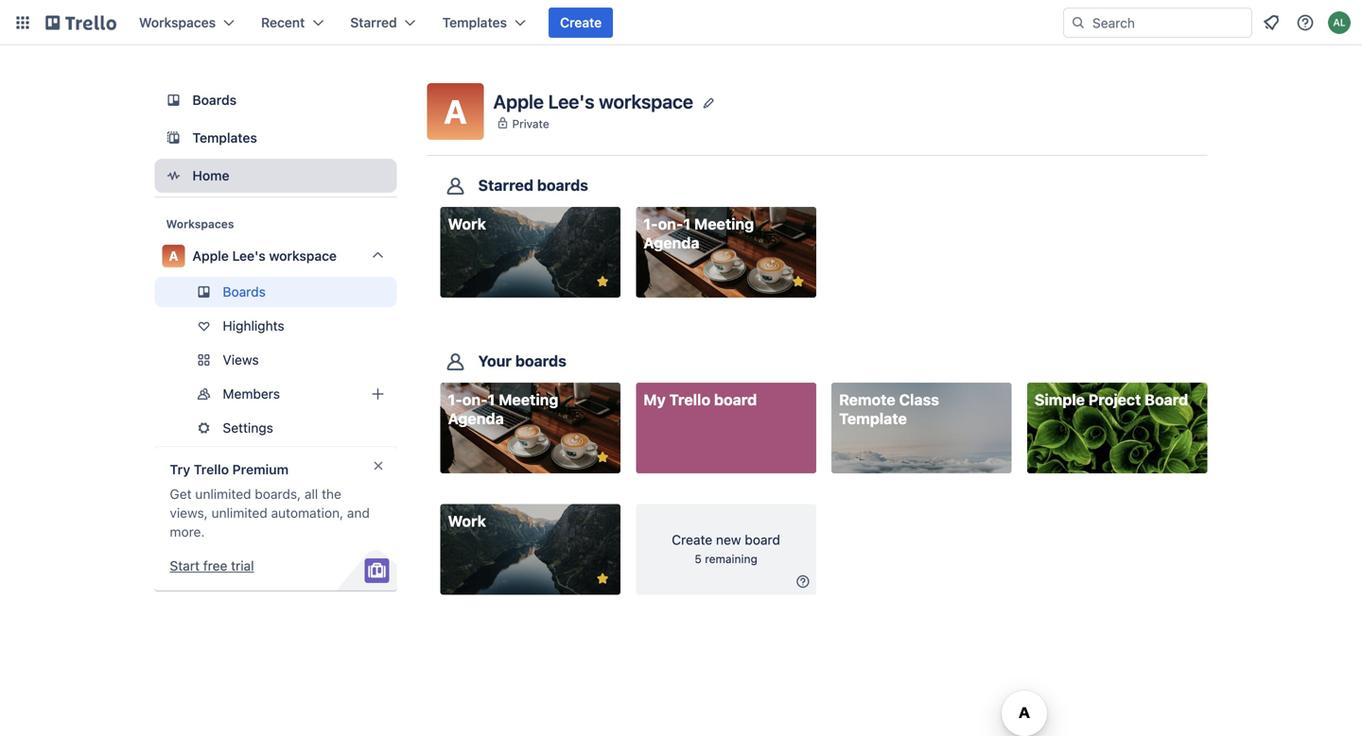 Task type: locate. For each thing, give the bounding box(es) containing it.
trello for try
[[194, 462, 229, 478]]

1 work from the top
[[448, 215, 486, 233]]

1 horizontal spatial agenda
[[644, 234, 700, 252]]

0 vertical spatial apple lee's workspace
[[493, 90, 693, 112]]

click to unstar this board. it will be removed from your starred list. image for second work link from the bottom
[[594, 273, 611, 290]]

0 horizontal spatial 1-
[[448, 391, 462, 409]]

5
[[695, 553, 702, 566]]

1 vertical spatial starred
[[478, 176, 534, 194]]

primary element
[[0, 0, 1362, 45]]

0 horizontal spatial 1
[[488, 391, 495, 409]]

0 horizontal spatial 1-on-1 meeting agenda
[[448, 391, 559, 428]]

0 horizontal spatial apple lee's workspace
[[193, 248, 337, 264]]

a down home icon
[[169, 248, 178, 264]]

1 horizontal spatial on-
[[658, 215, 683, 233]]

trello inside the try trello premium get unlimited boards, all the views, unlimited automation, and more.
[[194, 462, 229, 478]]

boards right your
[[515, 353, 567, 371]]

agenda
[[644, 234, 700, 252], [448, 410, 504, 428]]

click to unstar this board. it will be removed from your starred list. image for 2nd work link
[[594, 571, 611, 588]]

0 horizontal spatial lee's
[[232, 248, 266, 264]]

1-on-1 meeting agenda
[[644, 215, 754, 252], [448, 391, 559, 428]]

0 vertical spatial trello
[[669, 391, 711, 409]]

a
[[444, 92, 467, 131], [169, 248, 178, 264]]

0 vertical spatial boards
[[537, 176, 588, 194]]

board right my
[[714, 391, 757, 409]]

0 horizontal spatial a
[[169, 248, 178, 264]]

starred inside starred dropdown button
[[350, 15, 397, 30]]

1 horizontal spatial 1-
[[644, 215, 658, 233]]

0 vertical spatial workspace
[[599, 90, 693, 112]]

workspace up highlights 'link'
[[269, 248, 337, 264]]

unlimited down 'boards,'
[[211, 506, 268, 521]]

highlights link
[[155, 311, 397, 342]]

lee's up private
[[548, 90, 595, 112]]

apple
[[493, 90, 544, 112], [193, 248, 229, 264]]

starred button
[[339, 8, 427, 38]]

1 vertical spatial 1-on-1 meeting agenda
[[448, 391, 559, 428]]

open information menu image
[[1296, 13, 1315, 32]]

1 vertical spatial trello
[[194, 462, 229, 478]]

starred right recent dropdown button
[[350, 15, 397, 30]]

lee's
[[548, 90, 595, 112], [232, 248, 266, 264]]

0 vertical spatial meeting
[[694, 215, 754, 233]]

boards right "board" image
[[193, 92, 237, 108]]

1 horizontal spatial 1-on-1 meeting agenda link
[[636, 207, 816, 298]]

0 horizontal spatial agenda
[[448, 410, 504, 428]]

0 horizontal spatial meeting
[[499, 391, 559, 409]]

boards
[[193, 92, 237, 108], [223, 284, 266, 300]]

0 vertical spatial on-
[[658, 215, 683, 233]]

0 vertical spatial templates
[[442, 15, 507, 30]]

get
[[170, 487, 192, 502]]

1 horizontal spatial apple lee's workspace
[[493, 90, 693, 112]]

0 vertical spatial lee's
[[548, 90, 595, 112]]

0 horizontal spatial apple
[[193, 248, 229, 264]]

boards for second boards link from the top
[[223, 284, 266, 300]]

boards for your boards
[[515, 353, 567, 371]]

0 vertical spatial 1-on-1 meeting agenda link
[[636, 207, 816, 298]]

work link
[[440, 207, 621, 298], [440, 505, 621, 595]]

recent
[[261, 15, 305, 30]]

2 work link from the top
[[440, 505, 621, 595]]

workspaces
[[139, 15, 216, 30], [166, 218, 234, 231]]

1 horizontal spatial a
[[444, 92, 467, 131]]

0 vertical spatial workspaces
[[139, 15, 216, 30]]

work
[[448, 215, 486, 233], [448, 513, 486, 531]]

0 horizontal spatial 1-on-1 meeting agenda link
[[440, 383, 621, 474]]

start
[[170, 559, 200, 574]]

workspaces button
[[128, 8, 246, 38]]

board right new
[[745, 533, 780, 548]]

automation,
[[271, 506, 344, 521]]

highlights
[[223, 318, 284, 334]]

1
[[683, 215, 691, 233], [488, 391, 495, 409]]

start free trial
[[170, 559, 254, 574]]

template board image
[[162, 127, 185, 149]]

board
[[714, 391, 757, 409], [745, 533, 780, 548]]

0 vertical spatial boards link
[[155, 83, 397, 117]]

on-
[[658, 215, 683, 233], [462, 391, 488, 409]]

1 vertical spatial agenda
[[448, 410, 504, 428]]

workspaces inside dropdown button
[[139, 15, 216, 30]]

1 vertical spatial meeting
[[499, 391, 559, 409]]

boards
[[537, 176, 588, 194], [515, 353, 567, 371]]

search image
[[1071, 15, 1086, 30]]

your
[[478, 353, 512, 371]]

0 vertical spatial board
[[714, 391, 757, 409]]

board inside create new board 5 remaining
[[745, 533, 780, 548]]

free
[[203, 559, 227, 574]]

1 vertical spatial apple
[[193, 248, 229, 264]]

0 vertical spatial work link
[[440, 207, 621, 298]]

starred boards
[[478, 176, 588, 194]]

workspace down 'primary' 'element'
[[599, 90, 693, 112]]

create inside button
[[560, 15, 602, 30]]

trello
[[669, 391, 711, 409], [194, 462, 229, 478]]

unlimited up views,
[[195, 487, 251, 502]]

1 vertical spatial apple lee's workspace
[[193, 248, 337, 264]]

boards link
[[155, 83, 397, 117], [155, 277, 397, 307]]

2 work from the top
[[448, 513, 486, 531]]

board image
[[162, 89, 185, 112]]

workspace
[[599, 90, 693, 112], [269, 248, 337, 264]]

template
[[839, 410, 907, 428]]

remote class template link
[[832, 383, 1012, 474]]

agenda for left 1-on-1 meeting agenda link
[[448, 410, 504, 428]]

0 vertical spatial agenda
[[644, 234, 700, 252]]

click to unstar this board. it will be removed from your starred list. image
[[594, 273, 611, 290], [790, 273, 807, 290], [594, 571, 611, 588]]

trello right the try
[[194, 462, 229, 478]]

1 vertical spatial boards
[[515, 353, 567, 371]]

1 vertical spatial work
[[448, 513, 486, 531]]

click to unstar this board. it will be removed from your starred list. image inside 1-on-1 meeting agenda link
[[790, 273, 807, 290]]

the
[[322, 487, 341, 502]]

1 horizontal spatial apple
[[493, 90, 544, 112]]

templates up home
[[193, 130, 257, 146]]

0 vertical spatial boards
[[193, 92, 237, 108]]

starred
[[350, 15, 397, 30], [478, 176, 534, 194]]

boards down private
[[537, 176, 588, 194]]

1 vertical spatial work link
[[440, 505, 621, 595]]

starred for starred
[[350, 15, 397, 30]]

workspaces down home
[[166, 218, 234, 231]]

1 vertical spatial 1-
[[448, 391, 462, 409]]

1 horizontal spatial templates
[[442, 15, 507, 30]]

apple lee's workspace
[[493, 90, 693, 112], [193, 248, 337, 264]]

try trello premium get unlimited boards, all the views, unlimited automation, and more.
[[170, 462, 370, 540]]

1 vertical spatial unlimited
[[211, 506, 268, 521]]

create for create new board 5 remaining
[[672, 533, 713, 548]]

boards link up templates link on the left
[[155, 83, 397, 117]]

simple project board link
[[1027, 383, 1208, 474]]

a left private
[[444, 92, 467, 131]]

Search field
[[1086, 9, 1252, 37]]

0 horizontal spatial workspace
[[269, 248, 337, 264]]

apple lee's workspace up highlights
[[193, 248, 337, 264]]

0 vertical spatial a
[[444, 92, 467, 131]]

1-on-1 meeting agenda link
[[636, 207, 816, 298], [440, 383, 621, 474]]

start free trial button
[[170, 557, 254, 576]]

meeting
[[694, 215, 754, 233], [499, 391, 559, 409]]

1 vertical spatial 1
[[488, 391, 495, 409]]

0 vertical spatial work
[[448, 215, 486, 233]]

0 horizontal spatial trello
[[194, 462, 229, 478]]

create
[[560, 15, 602, 30], [672, 533, 713, 548]]

lee's up highlights
[[232, 248, 266, 264]]

sm image
[[794, 573, 813, 592]]

0 vertical spatial 1-
[[644, 215, 658, 233]]

remote class template
[[839, 391, 939, 428]]

create for create
[[560, 15, 602, 30]]

members
[[223, 386, 280, 402]]

1 horizontal spatial starred
[[478, 176, 534, 194]]

1 vertical spatial boards
[[223, 284, 266, 300]]

1 horizontal spatial trello
[[669, 391, 711, 409]]

1 vertical spatial create
[[672, 533, 713, 548]]

private
[[512, 117, 549, 130]]

0 vertical spatial 1
[[683, 215, 691, 233]]

0 vertical spatial starred
[[350, 15, 397, 30]]

apple down home
[[193, 248, 229, 264]]

1 vertical spatial templates
[[193, 130, 257, 146]]

add image
[[367, 383, 389, 406]]

class
[[899, 391, 939, 409]]

board for my trello board
[[714, 391, 757, 409]]

0 vertical spatial apple
[[493, 90, 544, 112]]

boards link up highlights 'link'
[[155, 277, 397, 307]]

0 horizontal spatial on-
[[462, 391, 488, 409]]

1 horizontal spatial create
[[672, 533, 713, 548]]

home link
[[155, 159, 397, 193]]

1 vertical spatial boards link
[[155, 277, 397, 307]]

create inside create new board 5 remaining
[[672, 533, 713, 548]]

templates up the a button
[[442, 15, 507, 30]]

apple lee's workspace up private
[[493, 90, 693, 112]]

your boards
[[478, 353, 567, 371]]

templates link
[[155, 121, 397, 155]]

0 vertical spatial 1-on-1 meeting agenda
[[644, 215, 754, 252]]

workspaces up "board" image
[[139, 15, 216, 30]]

1- for 1-on-1 meeting agenda link to the right
[[644, 215, 658, 233]]

1 vertical spatial lee's
[[232, 248, 266, 264]]

members link
[[155, 379, 397, 410]]

1-
[[644, 215, 658, 233], [448, 391, 462, 409]]

1 horizontal spatial 1
[[683, 215, 691, 233]]

templates
[[442, 15, 507, 30], [193, 130, 257, 146]]

all
[[305, 487, 318, 502]]

1 work link from the top
[[440, 207, 621, 298]]

my
[[644, 391, 666, 409]]

and
[[347, 506, 370, 521]]

1 vertical spatial 1-on-1 meeting agenda link
[[440, 383, 621, 474]]

1 vertical spatial a
[[169, 248, 178, 264]]

trello right my
[[669, 391, 711, 409]]

boards up highlights
[[223, 284, 266, 300]]

recent button
[[250, 8, 335, 38]]

create new board 5 remaining
[[672, 533, 780, 566]]

settings
[[223, 421, 273, 436]]

0 vertical spatial create
[[560, 15, 602, 30]]

0 horizontal spatial create
[[560, 15, 602, 30]]

1 horizontal spatial lee's
[[548, 90, 595, 112]]

unlimited
[[195, 487, 251, 502], [211, 506, 268, 521]]

0 horizontal spatial starred
[[350, 15, 397, 30]]

1 vertical spatial board
[[745, 533, 780, 548]]

1 horizontal spatial meeting
[[694, 215, 754, 233]]

starred down private
[[478, 176, 534, 194]]

apple up private
[[493, 90, 544, 112]]



Task type: vqa. For each thing, say whether or not it's contained in the screenshot.
Get
yes



Task type: describe. For each thing, give the bounding box(es) containing it.
1 boards link from the top
[[155, 83, 397, 117]]

board
[[1145, 391, 1189, 409]]

agenda for 1-on-1 meeting agenda link to the right
[[644, 234, 700, 252]]

views
[[223, 352, 259, 368]]

click to unstar this board. it will be removed from your starred list. image
[[594, 450, 611, 467]]

more.
[[170, 525, 205, 540]]

back to home image
[[45, 8, 116, 38]]

1 vertical spatial workspaces
[[166, 218, 234, 231]]

boards for first boards link
[[193, 92, 237, 108]]

work for 2nd work link
[[448, 513, 486, 531]]

1 vertical spatial on-
[[462, 391, 488, 409]]

starred for starred boards
[[478, 176, 534, 194]]

my trello board
[[644, 391, 757, 409]]

settings link
[[155, 413, 397, 444]]

1 for 1-on-1 meeting agenda link to the right
[[683, 215, 691, 233]]

my trello board link
[[636, 383, 816, 474]]

create button
[[549, 8, 613, 38]]

try
[[170, 462, 190, 478]]

views,
[[170, 506, 208, 521]]

a button
[[427, 83, 484, 140]]

premium
[[232, 462, 289, 478]]

1 vertical spatial workspace
[[269, 248, 337, 264]]

work for second work link from the bottom
[[448, 215, 486, 233]]

trial
[[231, 559, 254, 574]]

meeting for click to unstar this board. it will be removed from your starred list. image
[[499, 391, 559, 409]]

1 for left 1-on-1 meeting agenda link
[[488, 391, 495, 409]]

templates inside popup button
[[442, 15, 507, 30]]

simple
[[1035, 391, 1085, 409]]

simple project board
[[1035, 391, 1189, 409]]

boards,
[[255, 487, 301, 502]]

1- for left 1-on-1 meeting agenda link
[[448, 391, 462, 409]]

home
[[193, 168, 229, 184]]

boards for starred boards
[[537, 176, 588, 194]]

templates button
[[431, 8, 537, 38]]

apple lee (applelee29) image
[[1328, 11, 1351, 34]]

1 horizontal spatial 1-on-1 meeting agenda
[[644, 215, 754, 252]]

2 boards link from the top
[[155, 277, 397, 307]]

board for create new board 5 remaining
[[745, 533, 780, 548]]

trello for my
[[669, 391, 711, 409]]

project
[[1089, 391, 1141, 409]]

meeting for click to unstar this board. it will be removed from your starred list. icon in 1-on-1 meeting agenda link
[[694, 215, 754, 233]]

0 vertical spatial unlimited
[[195, 487, 251, 502]]

new
[[716, 533, 741, 548]]

0 horizontal spatial templates
[[193, 130, 257, 146]]

click to unstar this board. it will be removed from your starred list. image for 1-on-1 meeting agenda link to the right
[[790, 273, 807, 290]]

views link
[[155, 345, 397, 376]]

1 horizontal spatial workspace
[[599, 90, 693, 112]]

0 notifications image
[[1260, 11, 1283, 34]]

a inside button
[[444, 92, 467, 131]]

remote
[[839, 391, 896, 409]]

home image
[[162, 165, 185, 187]]

remaining
[[705, 553, 758, 566]]



